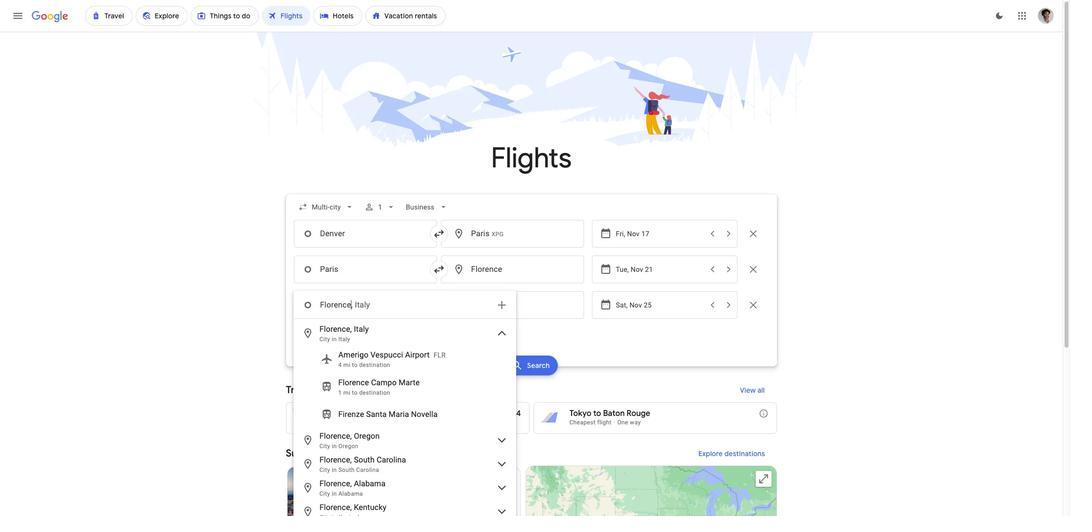 Task type: vqa. For each thing, say whether or not it's contained in the screenshot.
Florence, Oregon option
yes



Task type: describe. For each thing, give the bounding box(es) containing it.
enter your origin dialog
[[293, 291, 516, 516]]

flights
[[491, 141, 572, 176]]

flight for cheapest flight
[[598, 419, 612, 426]]

tokyo
[[570, 409, 592, 419]]

1 vertical spatial oregon
[[339, 443, 359, 450]]

way
[[630, 419, 641, 426]]

in for florence, oregon
[[332, 443, 337, 450]]

main menu image
[[12, 10, 24, 22]]

all
[[758, 386, 765, 395]]

Flight search field
[[278, 194, 785, 516]]

change appearance image
[[988, 4, 1012, 28]]

in inside florence, south carolina city in south carolina
[[332, 467, 337, 474]]

departure text field for 'remove flight from denver to paris on fri, nov 17' icon
[[616, 220, 704, 247]]

italy for ‌, italy
[[355, 300, 370, 310]]

toggle nearby airports for florence, south carolina image
[[496, 458, 508, 470]]

suggested trips from baton rouge region
[[286, 442, 777, 516]]

1 inside florence campo marte 1 mi to destination
[[339, 389, 342, 396]]

view all
[[741, 386, 765, 395]]

more info image
[[759, 409, 769, 419]]

american
[[322, 419, 349, 426]]

vespucci
[[371, 350, 403, 360]]

1 button
[[361, 195, 400, 219]]

florence, italy city in italy
[[320, 324, 369, 343]]

Where else? text field
[[320, 293, 490, 317]]

to up cheapest flight
[[594, 409, 602, 419]]

toggle nearby airports for florence, kentucky image
[[496, 506, 508, 516]]

city inside florence, south carolina city in south carolina
[[320, 467, 330, 474]]

florence, oregon city in oregon
[[320, 431, 380, 450]]

destination inside florence campo marte 1 mi to destination
[[359, 389, 391, 396]]

trips
[[338, 447, 359, 460]]

florence, south carolina city in south carolina
[[320, 455, 406, 474]]

search button
[[505, 356, 558, 375]]

flight for add flight
[[321, 330, 338, 339]]

italy for florence, italy city in italy
[[354, 324, 369, 334]]

florence, oregon option
[[294, 428, 516, 452]]

2 horizontal spatial baton
[[603, 409, 625, 419]]

Departure text field
[[616, 292, 704, 318]]

baton inside region
[[386, 447, 412, 460]]

firenze
[[339, 410, 364, 419]]

to up trip
[[371, 409, 379, 419]]

1 vertical spatial south
[[339, 467, 355, 474]]

cheapest
[[570, 419, 596, 426]]

campo
[[371, 378, 397, 387]]

destination inside amerigo vespucci airport flr 4 mi to destination
[[359, 362, 391, 369]]

0 horizontal spatial rouge
[[346, 409, 369, 419]]

swap origin and destination. image
[[433, 263, 445, 275]]

maria
[[389, 410, 409, 419]]

florence, south carolina option
[[294, 452, 516, 476]]

trip
[[374, 419, 383, 426]]

rouge inside region
[[415, 447, 444, 460]]

baton rouge to atlanta
[[322, 409, 408, 419]]

to inside amerigo vespucci airport flr 4 mi to destination
[[352, 362, 358, 369]]

‌,
[[351, 300, 353, 310]]

tracked prices
[[286, 384, 353, 396]]

mi inside amerigo vespucci airport flr 4 mi to destination
[[344, 362, 351, 369]]

2 vertical spatial italy
[[339, 336, 350, 343]]

florence, for florence, oregon
[[320, 431, 352, 441]]

firenze santa maria novella
[[339, 410, 438, 419]]

explore
[[699, 449, 723, 458]]

mi inside florence campo marte 1 mi to destination
[[344, 389, 351, 396]]

0 vertical spatial south
[[354, 455, 375, 465]]

florence
[[339, 378, 369, 387]]

florence, kentucky
[[320, 503, 387, 512]]

flr
[[434, 351, 446, 359]]

view
[[741, 386, 757, 395]]

airport
[[405, 350, 430, 360]]

amerigo vespucci airport flr 4 mi to destination
[[339, 350, 446, 369]]

0 vertical spatial oregon
[[354, 431, 380, 441]]

one
[[618, 419, 629, 426]]



Task type: locate. For each thing, give the bounding box(es) containing it.
2 in from the top
[[332, 443, 337, 450]]

0 vertical spatial alabama
[[354, 479, 386, 488]]

destinations
[[725, 449, 765, 458]]

in
[[332, 336, 337, 343], [332, 443, 337, 450], [332, 467, 337, 474], [332, 490, 337, 497]]

firenze santa maria novella option
[[294, 401, 516, 428]]

2 mi from the top
[[344, 389, 351, 396]]

italy down '‌, italy'
[[354, 324, 369, 334]]

3 in from the top
[[332, 467, 337, 474]]

0 vertical spatial italy
[[355, 300, 370, 310]]

city down suggested
[[320, 467, 330, 474]]

2 departure text field from the top
[[616, 256, 704, 283]]

amerigo vespucci airport (flr) option
[[294, 345, 516, 373]]

0 horizontal spatial 1
[[339, 389, 342, 396]]

flight
[[321, 330, 338, 339], [598, 419, 612, 426]]

 image inside tracked prices 'region'
[[614, 419, 616, 426]]

alabama
[[354, 479, 386, 488], [339, 490, 363, 497]]

in inside florence, alabama city in alabama
[[332, 490, 337, 497]]

to down amerigo
[[352, 362, 358, 369]]

toggle nearby airports for florence, oregon image
[[496, 434, 508, 446]]

florence, down florence, oregon city in oregon
[[320, 455, 352, 465]]

alabama up florence, kentucky
[[339, 490, 363, 497]]

None text field
[[441, 220, 585, 248], [441, 256, 585, 283], [441, 220, 585, 248], [441, 256, 585, 283]]

list box inside enter your origin dialog
[[294, 319, 516, 516]]

italy up amerigo
[[339, 336, 350, 343]]

destination
[[359, 362, 391, 369], [359, 389, 391, 396]]

0 vertical spatial 1
[[378, 203, 382, 211]]

florence, down american
[[320, 431, 352, 441]]

florence, alabama city in alabama
[[320, 479, 386, 497]]

rouge
[[346, 409, 369, 419], [627, 409, 651, 419], [415, 447, 444, 460]]

tracked
[[286, 384, 323, 396]]

flight right add
[[321, 330, 338, 339]]

mi down florence
[[344, 389, 351, 396]]

florence, kentucky option
[[294, 500, 516, 516]]

4 florence, from the top
[[320, 479, 352, 488]]

round trip
[[354, 419, 383, 426]]

in for florence, italy
[[332, 336, 337, 343]]

florence, inside florence, oregon city in oregon
[[320, 431, 352, 441]]

0 horizontal spatial flight
[[321, 330, 338, 339]]

 image
[[614, 419, 616, 426]]

1 mi from the top
[[344, 362, 351, 369]]

marte
[[399, 378, 420, 387]]

1 vertical spatial destination
[[359, 389, 391, 396]]

south
[[354, 455, 375, 465], [339, 467, 355, 474]]

city inside florence, italy city in italy
[[320, 336, 330, 343]]

1 vertical spatial italy
[[354, 324, 369, 334]]

rouge down "novella"
[[415, 447, 444, 460]]

1 vertical spatial departure text field
[[616, 256, 704, 283]]

one way
[[618, 419, 641, 426]]

from
[[361, 447, 383, 460]]

in right add
[[332, 336, 337, 343]]

Departure text field
[[616, 220, 704, 247], [616, 256, 704, 283]]

florence, down florence, alabama city in alabama
[[320, 503, 352, 512]]

1 horizontal spatial 1
[[378, 203, 382, 211]]

flight inside button
[[321, 330, 338, 339]]

florence, right add
[[320, 324, 352, 334]]

search
[[527, 361, 550, 370]]

florence, for florence, italy
[[320, 324, 352, 334]]

1 vertical spatial carolina
[[356, 467, 379, 474]]

add flight
[[306, 330, 338, 339]]

4 city from the top
[[320, 490, 330, 497]]

924 US dollars text field
[[503, 409, 521, 419]]

to
[[352, 362, 358, 369], [352, 389, 358, 396], [371, 409, 379, 419], [594, 409, 602, 419]]

1
[[378, 203, 382, 211], [339, 389, 342, 396]]

in left trips
[[332, 443, 337, 450]]

suggested
[[286, 447, 335, 460]]

1 city from the top
[[320, 336, 330, 343]]

explore destinations button
[[687, 442, 777, 466]]

explore destinations
[[699, 449, 765, 458]]

flight inside tracked prices 'region'
[[598, 419, 612, 426]]

city for florence, alabama
[[320, 490, 330, 497]]

florence campo marte 1 mi to destination
[[339, 378, 420, 396]]

swap origin and destination. image
[[433, 228, 445, 240]]

1 in from the top
[[332, 336, 337, 343]]

to inside florence campo marte 1 mi to destination
[[352, 389, 358, 396]]

suggested trips from baton rouge
[[286, 447, 444, 460]]

mi right 4
[[344, 362, 351, 369]]

santa
[[366, 410, 387, 419]]

alabama down florence, south carolina city in south carolina
[[354, 479, 386, 488]]

oregon down "round trip"
[[354, 431, 380, 441]]

kentucky
[[354, 503, 387, 512]]

south down florence, oregon city in oregon
[[354, 455, 375, 465]]

oregon
[[354, 431, 380, 441], [339, 443, 359, 450]]

in up florence, kentucky
[[332, 490, 337, 497]]

list box
[[294, 319, 516, 516]]

0 vertical spatial departure text field
[[616, 220, 704, 247]]

florence, inside florence, italy city in italy
[[320, 324, 352, 334]]

5 florence, from the top
[[320, 503, 352, 512]]

1 horizontal spatial rouge
[[415, 447, 444, 460]]

florence, inside florence, alabama city in alabama
[[320, 479, 352, 488]]

2 horizontal spatial rouge
[[627, 409, 651, 419]]

city left trips
[[320, 443, 330, 450]]

destination down vespucci
[[359, 362, 391, 369]]

baton
[[322, 409, 344, 419], [603, 409, 625, 419], [386, 447, 412, 460]]

city inside florence, alabama city in alabama
[[320, 490, 330, 497]]

None field
[[294, 198, 359, 216], [402, 198, 453, 216], [294, 198, 359, 216], [402, 198, 453, 216]]

1 vertical spatial alabama
[[339, 490, 363, 497]]

toggle nearby airports for florence, italy image
[[496, 327, 508, 339]]

2 city from the top
[[320, 443, 330, 450]]

departure text field for remove flight from paris to florence on tue, nov 21 image on the right bottom
[[616, 256, 704, 283]]

rouge up way
[[627, 409, 651, 419]]

origin, select multiple airports image
[[496, 299, 508, 311]]

city for florence, oregon
[[320, 443, 330, 450]]

round
[[354, 419, 372, 426]]

florence, up florence, kentucky
[[320, 479, 352, 488]]

in inside florence, italy city in italy
[[332, 336, 337, 343]]

0 vertical spatial flight
[[321, 330, 338, 339]]

atlanta
[[381, 409, 408, 419]]

1 vertical spatial mi
[[344, 389, 351, 396]]

florence campo marte option
[[294, 373, 516, 401]]

1 inside popup button
[[378, 203, 382, 211]]

south down trips
[[339, 467, 355, 474]]

$924
[[503, 409, 521, 419]]

baton right from
[[386, 447, 412, 460]]

0 vertical spatial carolina
[[377, 455, 406, 465]]

list box containing florence, italy
[[294, 319, 516, 516]]

1 horizontal spatial baton
[[386, 447, 412, 460]]

0 horizontal spatial baton
[[322, 409, 344, 419]]

add
[[306, 330, 319, 339]]

1 florence, from the top
[[320, 324, 352, 334]]

cheapest flight
[[570, 419, 612, 426]]

rouge up round
[[346, 409, 369, 419]]

add flight button
[[294, 327, 350, 343]]

florence, for florence, alabama
[[320, 479, 352, 488]]

in for florence, alabama
[[332, 490, 337, 497]]

italy right ‌,
[[355, 300, 370, 310]]

4 in from the top
[[332, 490, 337, 497]]

city
[[320, 336, 330, 343], [320, 443, 330, 450], [320, 467, 330, 474], [320, 490, 330, 497]]

toggle nearby airports for florence, alabama image
[[496, 482, 508, 494]]

prices
[[325, 384, 353, 396]]

baton up one
[[603, 409, 625, 419]]

2 destination from the top
[[359, 389, 391, 396]]

amerigo
[[339, 350, 369, 360]]

tokyo to baton rouge
[[570, 409, 651, 419]]

city up florence, kentucky
[[320, 490, 330, 497]]

city for florence, italy
[[320, 336, 330, 343]]

3 florence, from the top
[[320, 455, 352, 465]]

flight down tokyo to baton rouge
[[598, 419, 612, 426]]

remove flight from denver to paris on fri, nov 17 image
[[748, 228, 760, 240]]

‌, italy
[[351, 300, 370, 310]]

More info text field
[[759, 409, 769, 421]]

carolina down suggested trips from baton rouge
[[356, 467, 379, 474]]

remove flight from paris to florence on tue, nov 21 image
[[748, 263, 760, 275]]

1 destination from the top
[[359, 362, 391, 369]]

0 vertical spatial destination
[[359, 362, 391, 369]]

carolina down 'florence, oregon' option
[[377, 455, 406, 465]]

carolina
[[377, 455, 406, 465], [356, 467, 379, 474]]

1 departure text field from the top
[[616, 220, 704, 247]]

city inside florence, oregon city in oregon
[[320, 443, 330, 450]]

florence, alabama option
[[294, 476, 516, 500]]

city right add
[[320, 336, 330, 343]]

1 horizontal spatial flight
[[598, 419, 612, 426]]

in inside florence, oregon city in oregon
[[332, 443, 337, 450]]

florence, for florence, south carolina
[[320, 455, 352, 465]]

4
[[339, 362, 342, 369]]

0 vertical spatial mi
[[344, 362, 351, 369]]

oregon up florence, south carolina city in south carolina
[[339, 443, 359, 450]]

destination down campo
[[359, 389, 391, 396]]

florence,
[[320, 324, 352, 334], [320, 431, 352, 441], [320, 455, 352, 465], [320, 479, 352, 488], [320, 503, 352, 512]]

florence, italy option
[[294, 321, 516, 345]]

tracked prices region
[[286, 378, 777, 434]]

1 vertical spatial 1
[[339, 389, 342, 396]]

1 vertical spatial flight
[[598, 419, 612, 426]]

novella
[[411, 410, 438, 419]]

to down florence
[[352, 389, 358, 396]]

italy
[[355, 300, 370, 310], [354, 324, 369, 334], [339, 336, 350, 343]]

3 city from the top
[[320, 467, 330, 474]]

in up florence, alabama city in alabama
[[332, 467, 337, 474]]

2 florence, from the top
[[320, 431, 352, 441]]

florence, inside florence, south carolina city in south carolina
[[320, 455, 352, 465]]

None text field
[[294, 220, 437, 248], [294, 256, 437, 283], [294, 220, 437, 248], [294, 256, 437, 283]]

remove flight from florence to paris on sat, nov 25 image
[[748, 299, 760, 311]]

baton up american
[[322, 409, 344, 419]]

mi
[[344, 362, 351, 369], [344, 389, 351, 396]]



